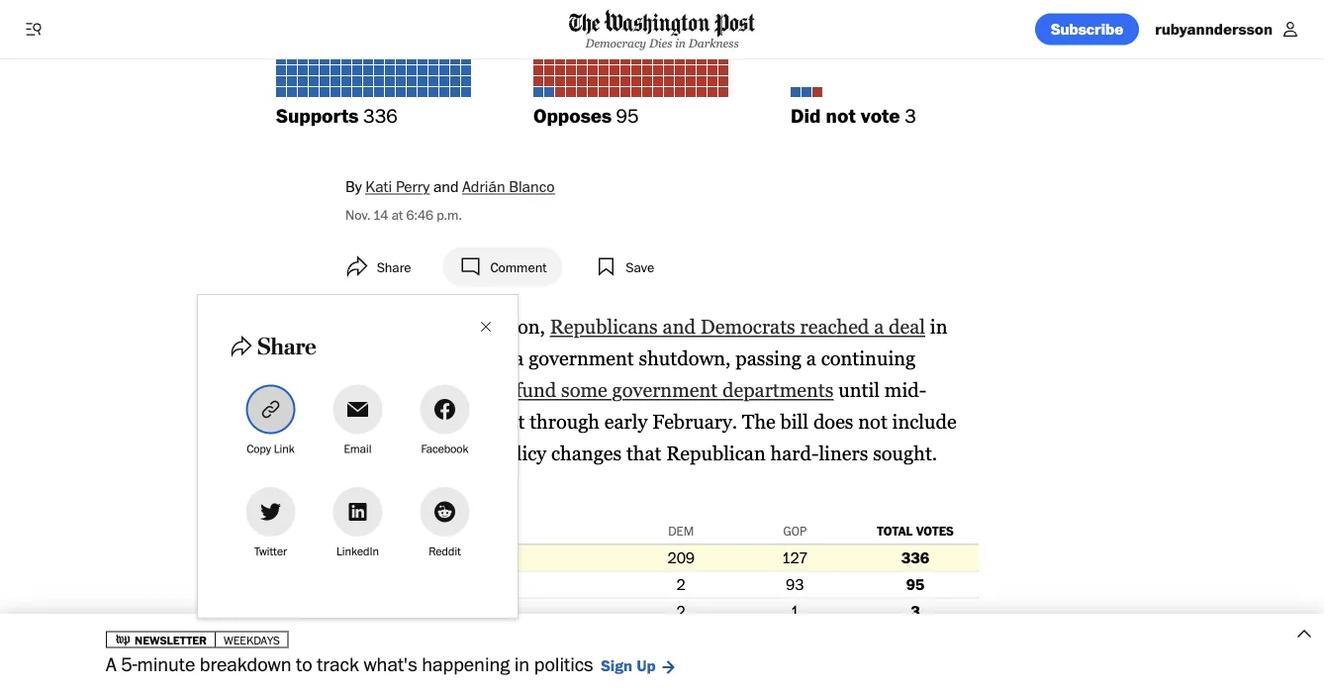 Task type: describe. For each thing, give the bounding box(es) containing it.
mid-
[[885, 378, 927, 401]]

facebook
[[421, 442, 469, 456]]

close popover image
[[478, 319, 494, 335]]

93
[[786, 575, 805, 594]]

in inside 127 republicans and 209 democrats voted in favor of the bill, which
[[722, 662, 740, 684]]

avoid
[[462, 346, 509, 369]]

weekdays
[[224, 633, 280, 647]]

fund some government departments link
[[516, 378, 834, 401]]

february.
[[653, 410, 738, 432]]

kati
[[366, 176, 392, 195]]

sign up button
[[601, 656, 677, 675]]

the
[[743, 410, 776, 432]]

0 vertical spatial republicans
[[550, 315, 658, 337]]

did not vote
[[353, 602, 432, 621]]

results
[[382, 491, 433, 511]]

and up shutdown,
[[663, 315, 696, 337]]

until mid- january and the rest through early february. the bill does not include spending cuts or policy changes that republican hard-liners sought.
[[346, 378, 957, 464]]

127 for 127 republicans and 209 democrats voted in favor of the bill, which
[[346, 662, 375, 684]]

on
[[346, 315, 372, 337]]

that inside until mid- january and the rest through early february. the bill does not include spending cuts or policy changes that republican hard-liners sought.
[[627, 441, 662, 464]]

adrián
[[463, 176, 506, 195]]

5-
[[121, 652, 137, 676]]

dem
[[669, 523, 694, 539]]

supports ✓
[[353, 548, 429, 568]]

copy link image
[[259, 397, 283, 421]]

1
[[792, 602, 799, 621]]

save element
[[581, 247, 671, 286]]

comment on this story image
[[445, 247, 563, 286]]

email
[[344, 442, 372, 456]]

did for did not vote 3
[[791, 103, 821, 127]]

darkness
[[689, 36, 739, 50]]

continuing
[[822, 346, 916, 369]]

sign
[[601, 656, 633, 675]]

tuesday
[[377, 315, 450, 337]]

rubyanndersson
[[1156, 19, 1273, 39]]

politics
[[535, 652, 593, 676]]

rubyanndersson button
[[1148, 13, 1309, 45]]

track
[[317, 652, 359, 676]]

0 horizontal spatial 336
[[363, 103, 398, 127]]

democracy dies in darkness
[[586, 36, 739, 50]]

vote results
[[346, 491, 433, 511]]

democracy
[[586, 36, 647, 50]]

0 vertical spatial 209
[[668, 548, 695, 568]]

rest
[[492, 410, 525, 432]]

in left politics
[[515, 652, 530, 676]]

up
[[637, 656, 656, 675]]

changes
[[552, 441, 622, 464]]

share on reddit image
[[433, 500, 457, 524]]

did not vote 3
[[791, 103, 917, 127]]

opposes 95
[[534, 103, 639, 127]]

resolution
[[346, 378, 435, 401]]

1 horizontal spatial a
[[807, 346, 817, 369]]

january
[[346, 410, 417, 432]]

14
[[374, 206, 389, 223]]

0 vertical spatial 95
[[617, 103, 639, 127]]

house
[[378, 346, 435, 369]]

spending
[[346, 441, 426, 464]]

until
[[839, 378, 880, 401]]

a
[[106, 652, 117, 676]]

a 5-minute breakdown to track what's happening in politics
[[106, 652, 593, 676]]

tagline, democracy dies in darkness element
[[569, 36, 756, 50]]

copy link
[[247, 442, 295, 456]]

2 horizontal spatial a
[[875, 315, 884, 337]]

does
[[814, 410, 854, 432]]

through
[[530, 410, 600, 432]]

will
[[479, 378, 511, 401]]

comment
[[491, 258, 547, 275]]

share this article image
[[332, 247, 431, 290]]

democracy dies in darkness link
[[569, 9, 756, 50]]

not for did not vote
[[379, 602, 400, 621]]

reddit
[[429, 544, 461, 559]]

bill
[[781, 410, 809, 432]]

fund
[[516, 378, 557, 401]]

kati perry link
[[366, 176, 430, 195]]

nov. 14 at 6:46 p.m.
[[346, 206, 462, 223]]

and up p.m.
[[434, 176, 459, 195]]

0 vertical spatial 3
[[905, 103, 917, 127]]

2 for 1
[[677, 602, 686, 621]]

copy
[[247, 442, 271, 456]]

vote for did not vote 3
[[861, 103, 901, 127]]

sought.
[[873, 441, 938, 464]]

share inside dialog
[[257, 333, 316, 361]]

bill,
[[849, 662, 883, 684]]

favor
[[745, 662, 790, 684]]

votes
[[917, 523, 954, 539]]

✓
[[417, 548, 429, 568]]

happening
[[422, 652, 510, 676]]

did for did not vote
[[353, 602, 375, 621]]

share dialog
[[197, 294, 519, 619]]



Task type: vqa. For each thing, say whether or not it's contained in the screenshot.
336
yes



Task type: locate. For each thing, give the bounding box(es) containing it.
to left track
[[296, 652, 313, 676]]

that down early
[[627, 441, 662, 464]]

1 horizontal spatial 209
[[668, 548, 695, 568]]

0 horizontal spatial not
[[379, 602, 400, 621]]

republicans down did not vote
[[380, 662, 488, 684]]

0 horizontal spatial 209
[[530, 662, 565, 684]]

0 vertical spatial share
[[377, 258, 411, 275]]

0 vertical spatial not
[[826, 103, 856, 127]]

95 right opposes
[[617, 103, 639, 127]]

209 left sign
[[530, 662, 565, 684]]

1 vertical spatial 336
[[902, 548, 930, 568]]

a
[[875, 315, 884, 337], [514, 346, 524, 369], [807, 346, 817, 369]]

vote for did not vote
[[404, 602, 432, 621]]

on tuesday afternoon, republicans and democrats reached a deal
[[346, 315, 926, 337]]

a down reached
[[807, 346, 817, 369]]

supports up the by
[[276, 103, 359, 127]]

government
[[529, 346, 634, 369], [613, 378, 718, 401]]

share on linkedin image
[[346, 500, 370, 524]]

2 up the voted
[[677, 602, 686, 621]]

0 horizontal spatial 95
[[617, 103, 639, 127]]

opposes
[[534, 103, 612, 127]]

which
[[888, 662, 940, 684]]

by kati perry and adrián blanco
[[346, 176, 555, 195]]

subscribe link
[[1036, 13, 1140, 45]]

0 horizontal spatial did
[[353, 602, 375, 621]]

1 vertical spatial 95
[[907, 575, 925, 594]]

government inside in the house to avoid a government shutdown, passing a continuing resolution that will
[[529, 346, 634, 369]]

1 vertical spatial 3
[[911, 602, 921, 621]]

at
[[392, 206, 403, 223]]

0 vertical spatial supports
[[276, 103, 359, 127]]

and up facebook
[[422, 410, 455, 432]]

adrián blanco link
[[463, 176, 555, 195]]

perry
[[396, 176, 430, 195]]

not inside until mid- january and the rest through early february. the bill does not include spending cuts or policy changes that republican hard-liners sought.
[[859, 410, 888, 432]]

the inside 127 republicans and 209 democrats voted in favor of the bill, which
[[816, 662, 844, 684]]

336 down total votes
[[902, 548, 930, 568]]

by
[[346, 176, 362, 195]]

0 horizontal spatial vote
[[404, 602, 432, 621]]

the right of
[[816, 662, 844, 684]]

share up the copy link image
[[257, 333, 316, 361]]

1 vertical spatial 2
[[677, 602, 686, 621]]

republican
[[667, 441, 766, 464]]

to inside in the house to avoid a government shutdown, passing a continuing resolution that will
[[439, 346, 457, 369]]

1 horizontal spatial the
[[459, 410, 487, 432]]

share down "at" on the left top of the page
[[377, 258, 411, 275]]

0 vertical spatial vote
[[861, 103, 901, 127]]

0 horizontal spatial the
[[346, 346, 374, 369]]

a left deal
[[875, 315, 884, 337]]

1 horizontal spatial 336
[[902, 548, 930, 568]]

email this article image
[[346, 397, 370, 421]]

p.m.
[[437, 206, 462, 223]]

that left 'will'
[[439, 378, 475, 401]]

to
[[439, 346, 457, 369], [296, 652, 313, 676]]

policy
[[495, 441, 547, 464]]

share
[[377, 258, 411, 275], [257, 333, 316, 361]]

or
[[471, 441, 490, 464]]

1 vertical spatial vote
[[404, 602, 432, 621]]

primary element
[[0, 0, 1325, 59]]

blanco
[[509, 176, 555, 195]]

supports
[[276, 103, 359, 127], [353, 548, 413, 568]]

cuts
[[430, 441, 466, 464]]

departments
[[723, 378, 834, 401]]

1 vertical spatial democrats
[[570, 662, 665, 684]]

to left 'avoid'
[[439, 346, 457, 369]]

336
[[363, 103, 398, 127], [902, 548, 930, 568]]

1 2 from the top
[[677, 575, 686, 594]]

deal
[[889, 315, 926, 337]]

1 vertical spatial did
[[353, 602, 375, 621]]

2 2 from the top
[[677, 602, 686, 621]]

1 horizontal spatial to
[[439, 346, 457, 369]]

republicans inside 127 republicans and 209 democrats voted in favor of the bill, which
[[380, 662, 488, 684]]

0 vertical spatial that
[[439, 378, 475, 401]]

95
[[617, 103, 639, 127], [907, 575, 925, 594]]

afternoon,
[[454, 315, 545, 337]]

1 vertical spatial republicans
[[380, 662, 488, 684]]

209 inside 127 republicans and 209 democrats voted in favor of the bill, which
[[530, 662, 565, 684]]

1 horizontal spatial did
[[791, 103, 821, 127]]

1 vertical spatial share
[[257, 333, 316, 361]]

republicans down save "image"
[[550, 315, 658, 337]]

dies
[[650, 36, 673, 50]]

0 horizontal spatial republicans
[[380, 662, 488, 684]]

1 horizontal spatial 95
[[907, 575, 925, 594]]

0 vertical spatial to
[[439, 346, 457, 369]]

0 vertical spatial did
[[791, 103, 821, 127]]

1 vertical spatial 127
[[346, 662, 375, 684]]

vote
[[346, 491, 378, 511]]

in the house to avoid a government shutdown, passing a continuing resolution that will
[[346, 315, 948, 401]]

209 down dem
[[668, 548, 695, 568]]

and
[[434, 176, 459, 195], [663, 315, 696, 337], [422, 410, 455, 432], [493, 662, 526, 684]]

0 horizontal spatial democrats
[[570, 662, 665, 684]]

in left favor
[[722, 662, 740, 684]]

1 vertical spatial 209
[[530, 662, 565, 684]]

1 horizontal spatial share
[[377, 258, 411, 275]]

the right "share on facebook" image
[[459, 410, 487, 432]]

2 vertical spatial the
[[816, 662, 844, 684]]

newsletter
[[135, 633, 207, 647]]

0 horizontal spatial that
[[439, 378, 475, 401]]

1 vertical spatial government
[[613, 378, 718, 401]]

reached
[[801, 315, 870, 337]]

1 vertical spatial to
[[296, 652, 313, 676]]

subscribe
[[1051, 19, 1124, 39]]

127 for 127
[[783, 548, 808, 568]]

1 horizontal spatial vote
[[861, 103, 901, 127]]

early
[[605, 410, 648, 432]]

link
[[274, 442, 295, 456]]

save
[[626, 258, 655, 275]]

the
[[346, 346, 374, 369], [459, 410, 487, 432], [816, 662, 844, 684]]

1 vertical spatial supports
[[353, 548, 413, 568]]

some
[[562, 378, 608, 401]]

0 horizontal spatial to
[[296, 652, 313, 676]]

in
[[676, 36, 686, 50], [931, 315, 948, 337], [515, 652, 530, 676], [722, 662, 740, 684]]

passing
[[736, 346, 802, 369]]

nov.
[[346, 206, 371, 223]]

a right 'avoid'
[[514, 346, 524, 369]]

1 vertical spatial that
[[627, 441, 662, 464]]

share on facebook image
[[433, 397, 457, 421]]

1 horizontal spatial not
[[826, 103, 856, 127]]

did
[[791, 103, 821, 127], [353, 602, 375, 621]]

127 up 93 at the bottom of page
[[783, 548, 808, 568]]

breakdown
[[200, 652, 292, 676]]

supports down position
[[353, 548, 413, 568]]

and left politics
[[493, 662, 526, 684]]

0 vertical spatial 336
[[363, 103, 398, 127]]

0 vertical spatial the
[[346, 346, 374, 369]]

0 vertical spatial democrats
[[701, 315, 796, 337]]

supports for supports 336
[[276, 103, 359, 127]]

that
[[439, 378, 475, 401], [627, 441, 662, 464]]

that inside in the house to avoid a government shutdown, passing a continuing resolution that will
[[439, 378, 475, 401]]

1 horizontal spatial that
[[627, 441, 662, 464]]

3
[[905, 103, 917, 127], [911, 602, 921, 621]]

liners
[[819, 441, 869, 464]]

6:46
[[407, 206, 434, 223]]

linkedin
[[337, 544, 379, 559]]

2 down dem
[[677, 575, 686, 594]]

hard-
[[771, 441, 819, 464]]

what's
[[364, 652, 417, 676]]

2 for 93
[[677, 575, 686, 594]]

0 horizontal spatial 127
[[346, 662, 375, 684]]

127 inside 127 republicans and 209 democrats voted in favor of the bill, which
[[346, 662, 375, 684]]

the inside in the house to avoid a government shutdown, passing a continuing resolution that will
[[346, 346, 374, 369]]

twitter
[[254, 544, 287, 559]]

127
[[783, 548, 808, 568], [346, 662, 375, 684]]

and inside 127 republicans and 209 democrats voted in favor of the bill, which
[[493, 662, 526, 684]]

sign up
[[601, 656, 656, 675]]

1 horizontal spatial democrats
[[701, 315, 796, 337]]

1 vertical spatial not
[[859, 410, 888, 432]]

save image
[[581, 247, 671, 286]]

government down shutdown,
[[613, 378, 718, 401]]

0 vertical spatial 127
[[783, 548, 808, 568]]

government up some
[[529, 346, 634, 369]]

2 horizontal spatial the
[[816, 662, 844, 684]]

the down 'on'
[[346, 346, 374, 369]]

0 vertical spatial government
[[529, 346, 634, 369]]

the inside until mid- january and the rest through early february. the bill does not include spending cuts or policy changes that republican hard-liners sought.
[[459, 410, 487, 432]]

in inside in the house to avoid a government shutdown, passing a continuing resolution that will
[[931, 315, 948, 337]]

democrats inside 127 republicans and 209 democrats voted in favor of the bill, which
[[570, 662, 665, 684]]

not
[[826, 103, 856, 127], [859, 410, 888, 432], [379, 602, 400, 621]]

209
[[668, 548, 695, 568], [530, 662, 565, 684]]

1 vertical spatial the
[[459, 410, 487, 432]]

total
[[878, 523, 913, 539]]

fund some government departments
[[516, 378, 834, 401]]

supports for supports ✓
[[353, 548, 413, 568]]

0 horizontal spatial a
[[514, 346, 524, 369]]

in inside democracy dies in darkness link
[[676, 36, 686, 50]]

not for did not vote 3
[[826, 103, 856, 127]]

share on twitter image
[[259, 500, 283, 524]]

shutdown,
[[639, 346, 731, 369]]

2 vertical spatial not
[[379, 602, 400, 621]]

gop
[[784, 523, 807, 539]]

336 up kati
[[363, 103, 398, 127]]

0 horizontal spatial share
[[257, 333, 316, 361]]

2 horizontal spatial not
[[859, 410, 888, 432]]

in right the dies
[[676, 36, 686, 50]]

127 down did not vote
[[346, 662, 375, 684]]

95 down total votes
[[907, 575, 925, 594]]

position
[[353, 523, 404, 539]]

minute
[[137, 652, 195, 676]]

search and browse sections image
[[24, 19, 44, 39]]

1 horizontal spatial 127
[[783, 548, 808, 568]]

of
[[795, 662, 812, 684]]

0 vertical spatial 2
[[677, 575, 686, 594]]

and inside until mid- january and the rest through early february. the bill does not include spending cuts or policy changes that republican hard-liners sought.
[[422, 410, 455, 432]]

in right deal
[[931, 315, 948, 337]]

the washington post homepage. image
[[569, 9, 756, 37]]

supports 336
[[276, 103, 398, 127]]

1 horizontal spatial republicans
[[550, 315, 658, 337]]



